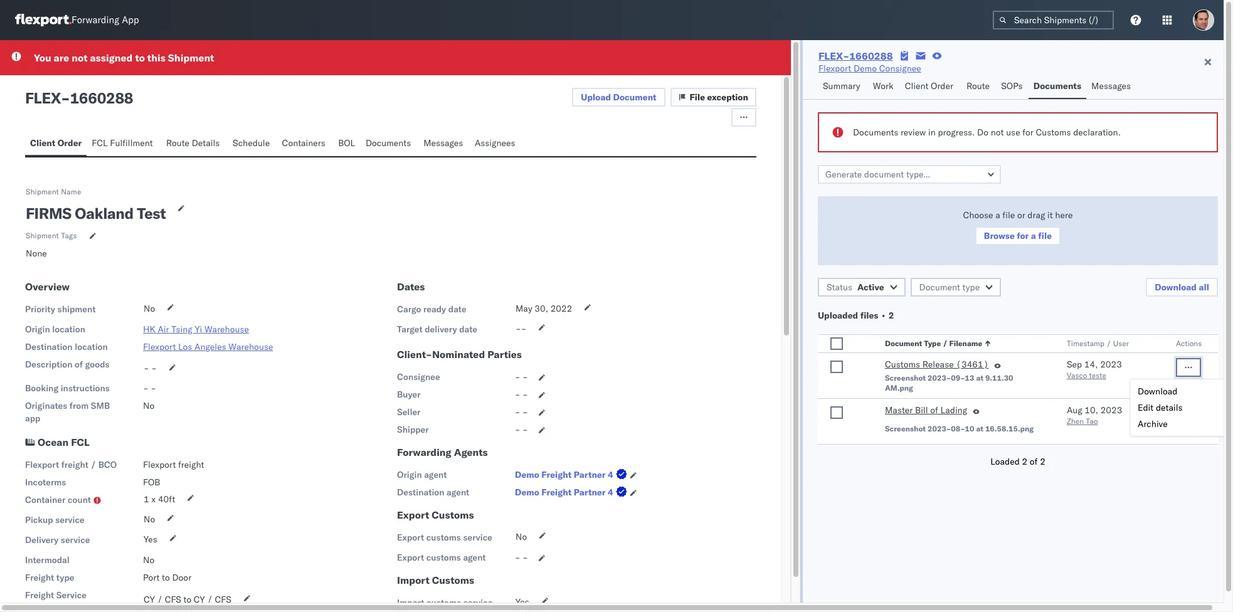Task type: vqa. For each thing, say whether or not it's contained in the screenshot.


Task type: describe. For each thing, give the bounding box(es) containing it.
in
[[929, 127, 936, 138]]

bol button
[[333, 132, 361, 156]]

priority
[[25, 304, 55, 315]]

hk air tsing yi warehouse
[[143, 324, 249, 335]]

0 vertical spatial for
[[1023, 127, 1034, 138]]

from
[[70, 400, 89, 412]]

am.png
[[885, 383, 914, 393]]

1 horizontal spatial client
[[905, 80, 929, 92]]

firms
[[26, 204, 71, 223]]

summary
[[823, 80, 861, 92]]

0 vertical spatial warehouse
[[205, 324, 249, 335]]

door
[[172, 572, 191, 584]]

flex
[[25, 88, 61, 107]]

2 vertical spatial to
[[184, 594, 192, 606]]

origin location
[[25, 324, 85, 335]]

0 horizontal spatial not
[[72, 51, 88, 64]]

release
[[923, 359, 954, 370]]

screenshot 2023-08-10 at 16.58.15.png
[[885, 424, 1034, 434]]

4 for origin agent
[[608, 469, 613, 481]]

0 horizontal spatial a
[[996, 210, 1001, 221]]

0 horizontal spatial documents button
[[361, 132, 419, 156]]

status
[[827, 282, 853, 293]]

master
[[885, 405, 913, 416]]

upload document
[[581, 92, 657, 103]]

1 cfs from the left
[[165, 594, 181, 606]]

demo freight partner 4 link for origin agent
[[515, 469, 630, 481]]

a inside browse for a file button
[[1031, 230, 1036, 242]]

2023 for aug 10, 2023
[[1101, 405, 1123, 416]]

file inside button
[[1039, 230, 1052, 242]]

export for export customs
[[397, 509, 429, 521]]

flexport for flexport freight / bco
[[25, 459, 59, 471]]

nominated
[[432, 348, 485, 361]]

service
[[56, 590, 87, 601]]

1
[[144, 494, 149, 505]]

1 vertical spatial consignee
[[397, 371, 440, 383]]

containers
[[282, 137, 326, 149]]

customs for import
[[427, 597, 461, 609]]

pickup service
[[25, 515, 85, 526]]

uploaded files ∙ 2
[[818, 310, 894, 321]]

screenshot for sep
[[885, 373, 926, 383]]

1 horizontal spatial documents button
[[1029, 75, 1087, 99]]

angeles
[[195, 341, 226, 353]]

smb
[[91, 400, 110, 412]]

tags
[[61, 231, 77, 240]]

originates
[[25, 400, 67, 412]]

0 vertical spatial document
[[613, 92, 657, 103]]

at for sep 14, 2023
[[977, 373, 984, 383]]

containers button
[[277, 132, 333, 156]]

2023- for sep
[[928, 373, 951, 383]]

download for edit
[[1138, 386, 1178, 397]]

1 horizontal spatial 1660288
[[850, 50, 893, 62]]

ocean
[[38, 436, 69, 449]]

flex - 1660288
[[25, 88, 133, 107]]

actions
[[1176, 339, 1202, 348]]

agent for origin agent
[[424, 469, 447, 481]]

sops
[[1002, 80, 1023, 92]]

sep 14, 2023 vasco teste
[[1067, 359, 1122, 380]]

port to door
[[143, 572, 191, 584]]

aug 10, 2023 zhen tao
[[1067, 405, 1123, 426]]

flex-1660288
[[819, 50, 893, 62]]

import for import customs
[[397, 574, 430, 587]]

fcl inside button
[[92, 137, 108, 149]]

assigned
[[90, 51, 133, 64]]

9.11.30
[[986, 373, 1014, 383]]

client-
[[397, 348, 432, 361]]

0 horizontal spatial messages
[[424, 137, 463, 149]]

customs right the "use" on the top right
[[1036, 127, 1071, 138]]

lading
[[941, 405, 968, 416]]

dates
[[397, 280, 425, 293]]

forwarding app link
[[15, 14, 139, 26]]

shipment name
[[26, 187, 81, 196]]

type for freight type
[[56, 572, 74, 584]]

0 vertical spatial consignee
[[879, 63, 922, 74]]

import customs
[[397, 574, 474, 587]]

shipper
[[397, 424, 429, 435]]

1 vertical spatial to
[[162, 572, 170, 584]]

route for route details
[[166, 137, 190, 149]]

customs up am.png
[[885, 359, 921, 370]]

ready
[[424, 304, 446, 315]]

active
[[858, 282, 884, 293]]

1 vertical spatial 1660288
[[70, 88, 133, 107]]

instructions
[[61, 383, 110, 394]]

demo for destination agent
[[515, 487, 540, 498]]

flex-
[[819, 50, 850, 62]]

hk
[[143, 324, 156, 335]]

customs up export customs service
[[432, 509, 474, 521]]

all
[[1199, 282, 1210, 293]]

1 vertical spatial warehouse
[[229, 341, 273, 353]]

demo for origin agent
[[515, 469, 540, 481]]

booking
[[25, 383, 58, 394]]

∙
[[881, 310, 887, 321]]

0 vertical spatial client order
[[905, 80, 954, 92]]

demo freight partner 4 for origin agent
[[515, 469, 613, 481]]

forwarding app
[[72, 14, 139, 26]]

origin for origin location
[[25, 324, 50, 335]]

0 horizontal spatial client order button
[[25, 132, 87, 156]]

route for route
[[967, 80, 990, 92]]

filename
[[950, 339, 983, 348]]

service up export customs agent
[[463, 532, 493, 543]]

uploaded
[[818, 310, 859, 321]]

/ inside button
[[943, 339, 948, 348]]

0 horizontal spatial client order
[[30, 137, 82, 149]]

use
[[1007, 127, 1021, 138]]

shipment
[[57, 304, 96, 315]]

- - for consignee
[[515, 371, 528, 383]]

export for export customs agent
[[397, 552, 424, 563]]

no for export customs service
[[516, 531, 527, 543]]

review
[[901, 127, 926, 138]]

assignees
[[475, 137, 515, 149]]

bill
[[915, 405, 928, 416]]

service down import customs
[[464, 597, 493, 609]]

service down 'pickup service'
[[61, 535, 90, 546]]

freight for flexport freight
[[178, 459, 204, 471]]

browse
[[984, 230, 1015, 242]]

0 horizontal spatial file
[[1003, 210, 1015, 221]]

1 vertical spatial customs
[[426, 552, 461, 563]]

x
[[151, 494, 156, 505]]

export for export customs service
[[397, 532, 424, 543]]

forwarding agents
[[397, 446, 488, 459]]

schedule button
[[228, 132, 277, 156]]

archive
[[1138, 419, 1168, 430]]

4 for destination agent
[[608, 487, 613, 498]]

no for priority shipment
[[144, 303, 155, 314]]

origin agent
[[397, 469, 447, 481]]

los
[[178, 341, 192, 353]]

0 vertical spatial messages button
[[1087, 75, 1138, 99]]

work button
[[868, 75, 900, 99]]

service down count at bottom
[[55, 515, 85, 526]]

customs release (3461) link
[[885, 358, 989, 373]]

2022
[[551, 303, 573, 314]]

14,
[[1085, 359, 1098, 370]]

documents review in progress. do not use for customs declaration.
[[853, 127, 1121, 138]]

you
[[34, 51, 51, 64]]

master bill of lading
[[885, 405, 968, 416]]

delivery service
[[25, 535, 90, 546]]

demo inside flexport demo consignee link
[[854, 63, 877, 74]]

summary button
[[818, 75, 868, 99]]

may 30, 2022
[[516, 303, 573, 314]]

destination for destination location
[[25, 341, 73, 353]]

priority shipment
[[25, 304, 96, 315]]

timestamp / user button
[[1065, 336, 1151, 349]]

2023 for sep 14, 2023
[[1101, 359, 1122, 370]]

drag
[[1028, 210, 1046, 221]]

date for cargo ready date
[[448, 304, 467, 315]]

booking instructions
[[25, 383, 110, 394]]

yes for import customs service
[[516, 597, 529, 608]]

cargo ready date
[[397, 304, 467, 315]]

browse for a file
[[984, 230, 1052, 242]]



Task type: locate. For each thing, give the bounding box(es) containing it.
here
[[1056, 210, 1073, 221]]

1 horizontal spatial cfs
[[215, 594, 231, 606]]

1 horizontal spatial of
[[931, 405, 939, 416]]

1 horizontal spatial messages
[[1092, 80, 1131, 92]]

0 vertical spatial partner
[[574, 469, 606, 481]]

to left this
[[135, 51, 145, 64]]

- - for shipper
[[515, 424, 528, 435]]

messages
[[1092, 80, 1131, 92], [424, 137, 463, 149]]

2 import from the top
[[397, 597, 424, 609]]

date up client-nominated parties
[[459, 324, 478, 335]]

messages left assignees
[[424, 137, 463, 149]]

of for master bill of lading
[[931, 405, 939, 416]]

0 vertical spatial fcl
[[92, 137, 108, 149]]

2023 up teste
[[1101, 359, 1122, 370]]

2 vertical spatial export
[[397, 552, 424, 563]]

test
[[137, 204, 166, 223]]

customs down import customs
[[427, 597, 461, 609]]

bol
[[338, 137, 355, 149]]

order left route button at the right top of the page
[[931, 80, 954, 92]]

warehouse
[[205, 324, 249, 335], [229, 341, 273, 353]]

1 vertical spatial shipment
[[26, 187, 59, 196]]

2023 inside sep 14, 2023 vasco teste
[[1101, 359, 1122, 370]]

a right choose
[[996, 210, 1001, 221]]

aug
[[1067, 405, 1083, 416]]

client
[[905, 80, 929, 92], [30, 137, 55, 149]]

1 vertical spatial messages button
[[419, 132, 470, 156]]

not right are
[[72, 51, 88, 64]]

fob
[[143, 477, 160, 488]]

/ inside button
[[1107, 339, 1112, 348]]

of for loaded 2 of 2
[[1030, 456, 1038, 467]]

1 horizontal spatial to
[[162, 572, 170, 584]]

client order
[[905, 80, 954, 92], [30, 137, 82, 149]]

1 horizontal spatial file
[[1039, 230, 1052, 242]]

order for left client order button
[[58, 137, 82, 149]]

document for document type
[[920, 282, 961, 293]]

0 horizontal spatial messages button
[[419, 132, 470, 156]]

download left all
[[1155, 282, 1197, 293]]

0 horizontal spatial cfs
[[165, 594, 181, 606]]

warehouse up angeles at the left bottom of the page
[[205, 324, 249, 335]]

2 export from the top
[[397, 532, 424, 543]]

1 vertical spatial documents button
[[361, 132, 419, 156]]

master bill of lading link
[[885, 404, 968, 419]]

agent for destination agent
[[447, 487, 470, 498]]

details
[[192, 137, 220, 149]]

None checkbox
[[831, 361, 843, 373], [831, 407, 843, 419], [831, 361, 843, 373], [831, 407, 843, 419]]

demo freight partner 4 link for destination agent
[[515, 486, 630, 499]]

2023- inside screenshot 2023-09-13 at 9.11.30 am.png
[[928, 373, 951, 383]]

at for aug 10, 2023
[[977, 424, 984, 434]]

1 freight from the left
[[61, 459, 88, 471]]

seller
[[397, 407, 421, 418]]

goods
[[85, 359, 110, 370]]

destination for destination agent
[[397, 487, 445, 498]]

flexport up fob
[[143, 459, 176, 471]]

messages button up declaration.
[[1087, 75, 1138, 99]]

flexport freight
[[143, 459, 204, 471]]

1 horizontal spatial destination
[[397, 487, 445, 498]]

app
[[122, 14, 139, 26]]

import customs service
[[397, 597, 493, 609]]

1 screenshot from the top
[[885, 373, 926, 383]]

forwarding for forwarding app
[[72, 14, 119, 26]]

of right "bill"
[[931, 405, 939, 416]]

1 horizontal spatial documents
[[853, 127, 899, 138]]

freight
[[61, 459, 88, 471], [178, 459, 204, 471]]

1 2023 from the top
[[1101, 359, 1122, 370]]

destination location
[[25, 341, 108, 353]]

2 screenshot from the top
[[885, 424, 926, 434]]

location for origin location
[[52, 324, 85, 335]]

screenshot down master
[[885, 424, 926, 434]]

order
[[931, 80, 954, 92], [58, 137, 82, 149]]

to right port
[[162, 572, 170, 584]]

consignee up buyer
[[397, 371, 440, 383]]

2023 inside aug 10, 2023 zhen tao
[[1101, 405, 1123, 416]]

1 vertical spatial fcl
[[71, 436, 90, 449]]

0 horizontal spatial client
[[30, 137, 55, 149]]

flexport. image
[[15, 14, 72, 26]]

flexport los angeles warehouse
[[143, 341, 273, 353]]

at right 13
[[977, 373, 984, 383]]

2 horizontal spatial documents
[[1034, 80, 1082, 92]]

documents for documents button to the left
[[366, 137, 411, 149]]

schedule
[[233, 137, 270, 149]]

1 vertical spatial document
[[920, 282, 961, 293]]

2023- down master bill of lading link
[[928, 424, 951, 434]]

3 export from the top
[[397, 552, 424, 563]]

exception
[[707, 92, 749, 103]]

destination up the description
[[25, 341, 73, 353]]

1 vertical spatial 2023-
[[928, 424, 951, 434]]

download up 'details'
[[1138, 386, 1178, 397]]

type up service
[[56, 572, 74, 584]]

Search Shipments (/) text field
[[993, 11, 1114, 29]]

flex-1660288 link
[[819, 50, 893, 62]]

loaded
[[991, 456, 1020, 467]]

2 vertical spatial customs
[[427, 597, 461, 609]]

0 vertical spatial shipment
[[168, 51, 214, 64]]

1 vertical spatial download
[[1138, 386, 1178, 397]]

0 vertical spatial demo freight partner 4
[[515, 469, 613, 481]]

document type button
[[911, 278, 1002, 297]]

0 vertical spatial not
[[72, 51, 88, 64]]

edit
[[1138, 402, 1154, 414]]

08-
[[951, 424, 965, 434]]

forwarding left app
[[72, 14, 119, 26]]

0 horizontal spatial yes
[[144, 534, 157, 545]]

2 vertical spatial agent
[[463, 552, 486, 563]]

1 horizontal spatial fcl
[[92, 137, 108, 149]]

1 4 from the top
[[608, 469, 613, 481]]

2 at from the top
[[977, 424, 984, 434]]

2023- for aug
[[928, 424, 951, 434]]

messages up declaration.
[[1092, 80, 1131, 92]]

documents right bol button
[[366, 137, 411, 149]]

file down the it
[[1039, 230, 1052, 242]]

client order right work button
[[905, 80, 954, 92]]

ocean fcl
[[38, 436, 90, 449]]

documents for right documents button
[[1034, 80, 1082, 92]]

2 demo freight partner 4 from the top
[[515, 487, 613, 498]]

screenshot for aug
[[885, 424, 926, 434]]

origin up destination agent
[[397, 469, 422, 481]]

customs down export customs service
[[426, 552, 461, 563]]

to
[[135, 51, 145, 64], [162, 572, 170, 584], [184, 594, 192, 606]]

shipment for firms oakland test
[[26, 187, 59, 196]]

client order button up in
[[900, 75, 962, 99]]

0 vertical spatial messages
[[1092, 80, 1131, 92]]

1 import from the top
[[397, 574, 430, 587]]

freight service
[[25, 590, 87, 601]]

1 horizontal spatial messages button
[[1087, 75, 1138, 99]]

client-nominated parties
[[397, 348, 522, 361]]

app
[[25, 413, 40, 424]]

0 horizontal spatial route
[[166, 137, 190, 149]]

0 vertical spatial 1660288
[[850, 50, 893, 62]]

download inside download edit details archive
[[1138, 386, 1178, 397]]

progress.
[[938, 127, 975, 138]]

0 vertical spatial 2023-
[[928, 373, 951, 383]]

agent up destination agent
[[424, 469, 447, 481]]

1 vertical spatial import
[[397, 597, 424, 609]]

0 horizontal spatial destination
[[25, 341, 73, 353]]

0 vertical spatial demo
[[854, 63, 877, 74]]

0 vertical spatial of
[[75, 359, 83, 370]]

cy
[[144, 594, 155, 606], [194, 594, 205, 606]]

fcl up 'flexport freight / bco'
[[71, 436, 90, 449]]

0 vertical spatial destination
[[25, 341, 73, 353]]

file
[[690, 92, 705, 103]]

document left type
[[885, 339, 923, 348]]

0 vertical spatial order
[[931, 80, 954, 92]]

flexport for flexport los angeles warehouse
[[143, 341, 176, 353]]

type up "document type / filename" button
[[963, 282, 980, 293]]

of
[[75, 359, 83, 370], [931, 405, 939, 416], [1030, 456, 1038, 467]]

files
[[861, 310, 879, 321]]

shipment right this
[[168, 51, 214, 64]]

1 vertical spatial agent
[[447, 487, 470, 498]]

2023 right 10,
[[1101, 405, 1123, 416]]

partner
[[574, 469, 606, 481], [574, 487, 606, 498]]

0 vertical spatial location
[[52, 324, 85, 335]]

client right work button
[[905, 80, 929, 92]]

order for the right client order button
[[931, 80, 954, 92]]

route left details
[[166, 137, 190, 149]]

at right "10"
[[977, 424, 984, 434]]

0 vertical spatial file
[[1003, 210, 1015, 221]]

fcl left fulfillment
[[92, 137, 108, 149]]

destination down "origin agent"
[[397, 487, 445, 498]]

- - for seller
[[515, 407, 528, 418]]

document type / filename button
[[883, 336, 1042, 349]]

09-
[[951, 373, 965, 383]]

document type
[[920, 282, 980, 293]]

for down the or
[[1017, 230, 1029, 242]]

warehouse right angeles at the left bottom of the page
[[229, 341, 273, 353]]

--
[[516, 323, 527, 334]]

import down import customs
[[397, 597, 424, 609]]

0 vertical spatial route
[[967, 80, 990, 92]]

tsing
[[171, 324, 192, 335]]

for inside button
[[1017, 230, 1029, 242]]

it
[[1048, 210, 1053, 221]]

documents for documents review in progress. do not use for customs declaration.
[[853, 127, 899, 138]]

1 demo freight partner 4 link from the top
[[515, 469, 630, 481]]

1660288 up flexport demo consignee
[[850, 50, 893, 62]]

0 vertical spatial date
[[448, 304, 467, 315]]

0 horizontal spatial forwarding
[[72, 14, 119, 26]]

16.58.15.png
[[986, 424, 1034, 434]]

shipment tags
[[26, 231, 77, 240]]

delivery
[[25, 535, 59, 546]]

0 horizontal spatial fcl
[[71, 436, 90, 449]]

document for document type / filename
[[885, 339, 923, 348]]

2 2023- from the top
[[928, 424, 951, 434]]

work
[[873, 80, 894, 92]]

download
[[1155, 282, 1197, 293], [1138, 386, 1178, 397]]

not right do
[[991, 127, 1004, 138]]

Generate document type... text field
[[818, 165, 1001, 184]]

2 freight from the left
[[178, 459, 204, 471]]

1 horizontal spatial route
[[967, 80, 990, 92]]

1 horizontal spatial origin
[[397, 469, 422, 481]]

yi
[[195, 324, 202, 335]]

download for all
[[1155, 282, 1197, 293]]

tao
[[1086, 417, 1098, 426]]

document inside button
[[920, 282, 961, 293]]

yes for delivery service
[[144, 534, 157, 545]]

name
[[61, 187, 81, 196]]

screenshot 2023-09-13 at 9.11.30 am.png
[[885, 373, 1014, 393]]

screenshot up am.png
[[885, 373, 926, 383]]

1 vertical spatial yes
[[516, 597, 529, 608]]

1 horizontal spatial not
[[991, 127, 1004, 138]]

0 vertical spatial yes
[[144, 534, 157, 545]]

0 vertical spatial at
[[977, 373, 984, 383]]

origin for origin agent
[[397, 469, 422, 481]]

type inside button
[[963, 282, 980, 293]]

document up document type / filename
[[920, 282, 961, 293]]

client order button up shipment name
[[25, 132, 87, 156]]

0 horizontal spatial documents
[[366, 137, 411, 149]]

1 vertical spatial destination
[[397, 487, 445, 498]]

0 vertical spatial screenshot
[[885, 373, 926, 383]]

shipment for none
[[26, 231, 59, 240]]

2 vertical spatial shipment
[[26, 231, 59, 240]]

2 horizontal spatial to
[[184, 594, 192, 606]]

1 2023- from the top
[[928, 373, 951, 383]]

demo freight partner 4 for destination agent
[[515, 487, 613, 498]]

at inside screenshot 2023-09-13 at 9.11.30 am.png
[[977, 373, 984, 383]]

1 demo freight partner 4 from the top
[[515, 469, 613, 481]]

1 vertical spatial demo
[[515, 469, 540, 481]]

choose a file or drag it here
[[963, 210, 1073, 221]]

consignee up work at the right of page
[[879, 63, 922, 74]]

partner for destination agent
[[574, 487, 606, 498]]

container count
[[25, 494, 91, 506]]

flexport down air
[[143, 341, 176, 353]]

1 vertical spatial order
[[58, 137, 82, 149]]

location up the 'destination location'
[[52, 324, 85, 335]]

customs up export customs agent
[[426, 532, 461, 543]]

shipment up firms
[[26, 187, 59, 196]]

1 export from the top
[[397, 509, 429, 521]]

1 vertical spatial client order button
[[25, 132, 87, 156]]

0 vertical spatial documents button
[[1029, 75, 1087, 99]]

30,
[[535, 303, 548, 314]]

export down destination agent
[[397, 509, 429, 521]]

flexport freight / bco
[[25, 459, 117, 471]]

export up import customs
[[397, 552, 424, 563]]

customs up import customs service
[[432, 574, 474, 587]]

2 vertical spatial demo
[[515, 487, 540, 498]]

shipment up none
[[26, 231, 59, 240]]

assignees button
[[470, 132, 523, 156]]

0 horizontal spatial of
[[75, 359, 83, 370]]

export down export customs
[[397, 532, 424, 543]]

demo freight partner 4
[[515, 469, 613, 481], [515, 487, 613, 498]]

1 cy from the left
[[144, 594, 155, 606]]

client down flex
[[30, 137, 55, 149]]

0 horizontal spatial consignee
[[397, 371, 440, 383]]

2 demo freight partner 4 link from the top
[[515, 486, 630, 499]]

flexport for flexport freight
[[143, 459, 176, 471]]

partner for origin agent
[[574, 469, 606, 481]]

0 vertical spatial to
[[135, 51, 145, 64]]

- - for buyer
[[515, 389, 528, 400]]

for right the "use" on the top right
[[1023, 127, 1034, 138]]

1 horizontal spatial 2
[[1022, 456, 1028, 467]]

2 2023 from the top
[[1101, 405, 1123, 416]]

- - for export customs agent
[[515, 552, 528, 563]]

download inside download all button
[[1155, 282, 1197, 293]]

to down door
[[184, 594, 192, 606]]

documents button right bol
[[361, 132, 419, 156]]

route button
[[962, 75, 997, 99]]

agent
[[424, 469, 447, 481], [447, 487, 470, 498], [463, 552, 486, 563]]

teste
[[1090, 371, 1107, 380]]

messages button left assignees
[[419, 132, 470, 156]]

customs for export
[[426, 532, 461, 543]]

import down export customs agent
[[397, 574, 430, 587]]

no for pickup service
[[144, 514, 155, 525]]

date right ready
[[448, 304, 467, 315]]

2 partner from the top
[[574, 487, 606, 498]]

file left the or
[[1003, 210, 1015, 221]]

0 horizontal spatial to
[[135, 51, 145, 64]]

0 vertical spatial agent
[[424, 469, 447, 481]]

2 vertical spatial of
[[1030, 456, 1038, 467]]

1 horizontal spatial consignee
[[879, 63, 922, 74]]

documents left review on the right top of page
[[853, 127, 899, 138]]

0 vertical spatial export
[[397, 509, 429, 521]]

1 vertical spatial messages
[[424, 137, 463, 149]]

flexport up incoterms
[[25, 459, 59, 471]]

forwarding inside forwarding app link
[[72, 14, 119, 26]]

0 horizontal spatial type
[[56, 572, 74, 584]]

0 vertical spatial download
[[1155, 282, 1197, 293]]

messages button
[[1087, 75, 1138, 99], [419, 132, 470, 156]]

document right the upload
[[613, 92, 657, 103]]

2 horizontal spatial 2
[[1040, 456, 1046, 467]]

1 at from the top
[[977, 373, 984, 383]]

documents button right sops
[[1029, 75, 1087, 99]]

route left sops
[[967, 80, 990, 92]]

screenshot inside screenshot 2023-09-13 at 9.11.30 am.png
[[885, 373, 926, 383]]

1 horizontal spatial order
[[931, 80, 954, 92]]

forwarding up "origin agent"
[[397, 446, 452, 459]]

1 partner from the top
[[574, 469, 606, 481]]

freight
[[542, 469, 572, 481], [542, 487, 572, 498], [25, 572, 54, 584], [25, 590, 54, 601]]

1 vertical spatial export
[[397, 532, 424, 543]]

freight for flexport freight / bco
[[61, 459, 88, 471]]

type for document type
[[963, 282, 980, 293]]

1 horizontal spatial type
[[963, 282, 980, 293]]

documents right sops button
[[1034, 80, 1082, 92]]

1 vertical spatial date
[[459, 324, 478, 335]]

forwarding for forwarding agents
[[397, 446, 452, 459]]

fcl fulfillment button
[[87, 132, 161, 156]]

- - for description of goods
[[144, 363, 157, 374]]

document type / filename
[[885, 339, 983, 348]]

do
[[978, 127, 989, 138]]

air
[[158, 324, 169, 335]]

2 for ∙
[[889, 310, 894, 321]]

2023- down release
[[928, 373, 951, 383]]

are
[[54, 51, 69, 64]]

of left goods
[[75, 359, 83, 370]]

order down flex - 1660288
[[58, 137, 82, 149]]

yes
[[144, 534, 157, 545], [516, 597, 529, 608]]

2 for of
[[1040, 456, 1046, 467]]

1 vertical spatial at
[[977, 424, 984, 434]]

agent down export customs service
[[463, 552, 486, 563]]

date for target delivery date
[[459, 324, 478, 335]]

1 vertical spatial client
[[30, 137, 55, 149]]

1 vertical spatial demo freight partner 4 link
[[515, 486, 630, 499]]

1 horizontal spatial client order button
[[900, 75, 962, 99]]

cargo
[[397, 304, 421, 315]]

(3461)
[[956, 359, 989, 370]]

origin down priority
[[25, 324, 50, 335]]

location up goods
[[75, 341, 108, 353]]

a down drag
[[1031, 230, 1036, 242]]

zhen
[[1067, 417, 1084, 426]]

None checkbox
[[831, 338, 843, 350]]

client order down flex
[[30, 137, 82, 149]]

2 4 from the top
[[608, 487, 613, 498]]

2 cfs from the left
[[215, 594, 231, 606]]

1660288 down assigned
[[70, 88, 133, 107]]

client order button
[[900, 75, 962, 99], [25, 132, 87, 156]]

file exception button
[[670, 88, 757, 107], [670, 88, 757, 107]]

0 horizontal spatial 2
[[889, 310, 894, 321]]

import for import customs service
[[397, 597, 424, 609]]

not
[[72, 51, 88, 64], [991, 127, 1004, 138]]

location for destination location
[[75, 341, 108, 353]]

flexport down the flex-
[[819, 63, 852, 74]]

date
[[448, 304, 467, 315], [459, 324, 478, 335]]

of right loaded
[[1030, 456, 1038, 467]]

agent up export customs
[[447, 487, 470, 498]]

flexport for flexport demo consignee
[[819, 63, 852, 74]]

0 vertical spatial customs
[[426, 532, 461, 543]]

you are not assigned to this shipment
[[34, 51, 214, 64]]

pickup
[[25, 515, 53, 526]]

1 horizontal spatial a
[[1031, 230, 1036, 242]]

1 vertical spatial client order
[[30, 137, 82, 149]]

0 horizontal spatial cy
[[144, 594, 155, 606]]

flexport demo consignee link
[[819, 62, 922, 75]]

1 vertical spatial location
[[75, 341, 108, 353]]

2
[[889, 310, 894, 321], [1022, 456, 1028, 467], [1040, 456, 1046, 467]]

2 cy from the left
[[194, 594, 205, 606]]



